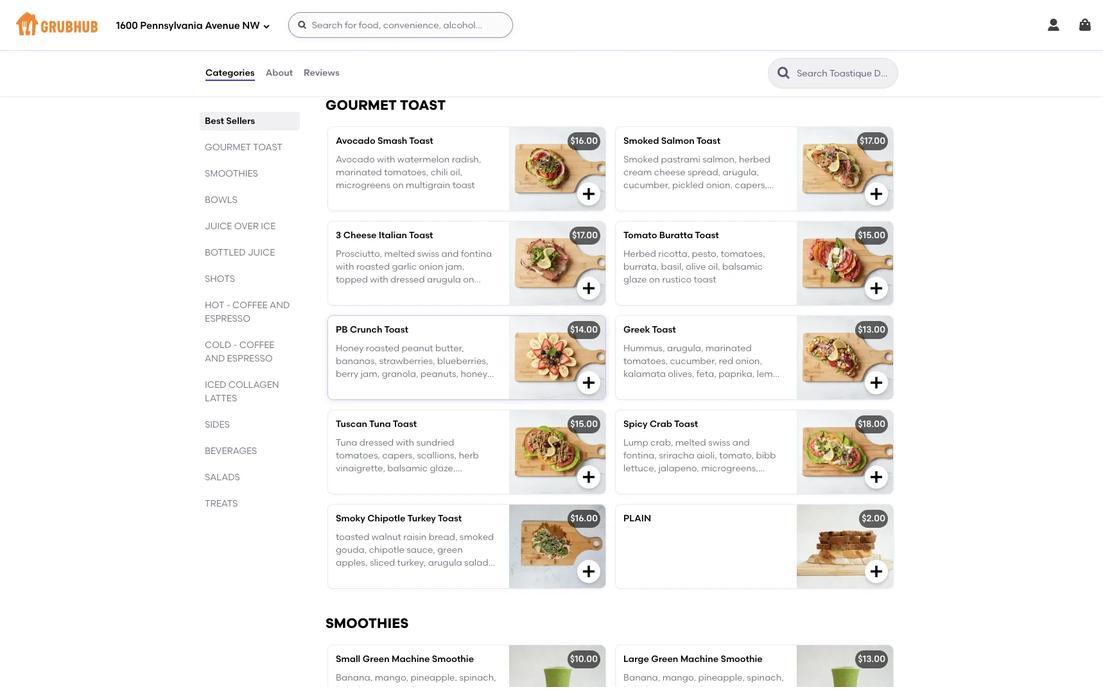 Task type: describe. For each thing, give the bounding box(es) containing it.
svg image for $14.00
[[582, 375, 597, 391]]

large iced brew smoothie image
[[511, 0, 607, 72]]

peanut
[[402, 343, 434, 354]]

about
[[266, 67, 293, 78]]

gourmet inside 'tab'
[[205, 142, 251, 153]]

1 seed, from the left
[[386, 686, 409, 688]]

$17.00 for smoked pastrami salmon, herbed cream cheese spread, arugula, cucumber, pickled onion, capers, toasty seasoning, microgreens, lemon wedge on sourdough toast
[[860, 136, 886, 147]]

swiss inside lump crab, melted swiss and fontina, sriracha aioli, tomato, bibb lettuce, jalapeno, microgreens, lemon twish on rustico toast
[[709, 437, 731, 448]]

seasoning,
[[653, 193, 700, 204]]

greek toast image
[[797, 316, 894, 400]]

toast inside "smoked pastrami salmon, herbed cream cheese spread, arugula, cucumber, pickled onion, capers, toasty seasoning, microgreens, lemon wedge on sourdough toast"
[[747, 206, 770, 217]]

lump crab, melted swiss and fontina, sriracha aioli, tomato, bibb lettuce, jalapeno, microgreens, lemon twish on rustico toast
[[624, 437, 777, 487]]

mint
[[368, 382, 388, 393]]

sauce,
[[407, 545, 436, 556]]

feta,
[[697, 369, 717, 380]]

search icon image
[[777, 66, 792, 81]]

herbed
[[740, 154, 771, 165]]

best
[[205, 116, 224, 127]]

banana, for small
[[336, 673, 373, 683]]

toast for avocado smash toast
[[410, 136, 434, 147]]

olive
[[686, 261, 706, 272]]

bowls tab
[[205, 193, 295, 207]]

on inside prosciutto, melted swiss and fontina with roasted garlic onion jam, topped with dressed arugula on jalapeno cheddar toast
[[464, 275, 475, 285]]

4 seed, from the left
[[717, 686, 741, 688]]

smoked
[[460, 532, 494, 543]]

toast for pb crunch toast
[[385, 325, 409, 336]]

arugula, inside "smoked pastrami salmon, herbed cream cheese spread, arugula, cucumber, pickled onion, capers, toasty seasoning, microgreens, lemon wedge on sourdough toast"
[[723, 167, 760, 178]]

cheese
[[655, 167, 686, 178]]

smoky chipotle turkey toast
[[336, 514, 462, 525]]

crab,
[[651, 437, 674, 448]]

svg image for smoked salmon toast image
[[869, 187, 885, 202]]

salads
[[205, 472, 240, 483]]

melted inside lump crab, melted swiss and fontina, sriracha aioli, tomato, bibb lettuce, jalapeno, microgreens, lemon twish on rustico toast
[[676, 437, 707, 448]]

avocado for avocado smash toast
[[336, 136, 376, 147]]

walnut inside toasted walnut raisin bread, smoked gouda, chipotle sauce, green apples, sliced turkey, arugula salad, toasted walnuts, topped with microgreens
[[372, 532, 401, 543]]

green for large
[[652, 654, 679, 665]]

juice over ice tab
[[205, 220, 295, 233]]

tomatoes, for $14.00
[[624, 356, 668, 367]]

beverages tab
[[205, 445, 295, 458]]

$16.00 for avocado with watermelon radish, marinated tomatoes, chili oil, microgreens on multigrain toast
[[571, 136, 598, 147]]

2 seed, from the left
[[429, 686, 453, 688]]

bowls
[[205, 195, 238, 206]]

tuna
[[370, 419, 391, 430]]

smoky chipotle turkey toast image
[[510, 505, 606, 589]]

iced collagen lattes
[[205, 380, 279, 404]]

toasted walnut raisin bread, smoked gouda, chipotle sauce, green apples, sliced turkey, arugula salad, toasted walnuts, topped with microgreens
[[336, 532, 494, 595]]

oil, for pesto,
[[709, 261, 721, 272]]

and for cold - coffee and espresso
[[205, 353, 225, 364]]

fontina,
[[624, 450, 657, 461]]

milk
[[469, 18, 487, 29]]

walnut inside the honey roasted peanut butter, bananas, strawberries, blueberries, berry jam, granola, peanuts, honey drizzle, mint on walnut raisin toast
[[403, 382, 432, 393]]

arugula, inside hummus, arugula, marinated tomatoes, cucumber, red onion, kalamata olives, feta, paprika, lemon wedge on rustico toast
[[668, 343, 704, 354]]

cold
[[205, 340, 231, 351]]

chipotle
[[368, 514, 406, 525]]

lattes
[[205, 393, 237, 404]]

chili
[[431, 167, 448, 178]]

hemp for small
[[359, 686, 384, 688]]

strawberries,
[[379, 356, 436, 367]]

wedge inside hummus, arugula, marinated tomatoes, cucumber, red onion, kalamata olives, feta, paprika, lemon wedge on rustico toast
[[624, 382, 654, 393]]

toast for spicy crab toast
[[675, 419, 699, 430]]

apples,
[[336, 558, 368, 569]]

on inside lump crab, melted swiss and fontina, sriracha aioli, tomato, bibb lettuce, jalapeno, microgreens, lemon twish on rustico toast
[[678, 476, 689, 487]]

drizzle,
[[336, 382, 366, 393]]

herbed
[[624, 248, 657, 259]]

smoked for smoked salmon toast
[[624, 136, 660, 147]]

pineapple, for large green machine smoothie
[[699, 673, 745, 683]]

$13.00 for hummus, arugula, marinated tomatoes, cucumber, red onion, kalamata olives, feta, paprika, lemon wedge on rustico toast
[[859, 325, 886, 336]]

lemon inside lump crab, melted swiss and fontina, sriracha aioli, tomato, bibb lettuce, jalapeno, microgreens, lemon twish on rustico toast
[[624, 476, 651, 487]]

herbed ricotta, pesto, tomatoes, burrata, basil, olive oil, balsamic glaze on rustico toast
[[624, 248, 766, 285]]

date,
[[408, 18, 431, 29]]

svg image for 'greek toast' image at the right
[[869, 375, 885, 391]]

about button
[[265, 50, 294, 96]]

bibb
[[757, 450, 777, 461]]

espresso for hot
[[205, 314, 251, 325]]

3 seed, from the left
[[674, 686, 697, 688]]

raisin inside toasted walnut raisin bread, smoked gouda, chipotle sauce, green apples, sliced turkey, arugula salad, toasted walnuts, topped with microgreens
[[404, 532, 427, 543]]

main navigation navigation
[[0, 0, 1104, 50]]

reviews button
[[303, 50, 340, 96]]

onion, inside hummus, arugula, marinated tomatoes, cucumber, red onion, kalamata olives, feta, paprika, lemon wedge on rustico toast
[[736, 356, 763, 367]]

flax for small green machine smoothie
[[412, 686, 427, 688]]

flax for large green machine smoothie
[[699, 686, 715, 688]]

- for cold
[[234, 340, 237, 351]]

avocado smash toast
[[336, 136, 434, 147]]

on inside "smoked pastrami salmon, herbed cream cheese spread, arugula, cucumber, pickled onion, capers, toasty seasoning, microgreens, lemon wedge on sourdough toast"
[[685, 206, 696, 217]]

svg image for spicy crab toast image at the right bottom
[[869, 470, 885, 485]]

cucumber, inside hummus, arugula, marinated tomatoes, cucumber, red onion, kalamata olives, feta, paprika, lemon wedge on rustico toast
[[671, 356, 717, 367]]

sourdough
[[698, 206, 745, 217]]

jam, inside the honey roasted peanut butter, bananas, strawberries, blueberries, berry jam, granola, peanuts, honey drizzle, mint on walnut raisin toast
[[361, 369, 380, 380]]

plain image
[[797, 505, 894, 589]]

Search for food, convenience, alcohol... search field
[[288, 12, 513, 38]]

smoothie for small green machine smoothie
[[432, 654, 474, 665]]

avocado for avocado with watermelon radish, marinated tomatoes, chili oil, microgreens on multigrain toast
[[336, 154, 375, 165]]

smoked salmon toast
[[624, 136, 721, 147]]

$10.00
[[571, 654, 598, 665]]

greek toast
[[624, 325, 677, 336]]

onion, inside "smoked pastrami salmon, herbed cream cheese spread, arugula, cucumber, pickled onion, capers, toasty seasoning, microgreens, lemon wedge on sourdough toast"
[[707, 180, 733, 191]]

pb
[[336, 325, 348, 336]]

sliced
[[370, 558, 395, 569]]

cucumber, inside "smoked pastrami salmon, herbed cream cheese spread, arugula, cucumber, pickled onion, capers, toasty seasoning, microgreens, lemon wedge on sourdough toast"
[[624, 180, 671, 191]]

crunch
[[350, 325, 383, 336]]

honey
[[336, 343, 364, 354]]

fontina
[[461, 248, 492, 259]]

pb crunch toast
[[336, 325, 409, 336]]

1 vertical spatial smoothies
[[326, 616, 409, 632]]

buratta
[[660, 230, 694, 241]]

honey roasted peanut butter, bananas, strawberries, blueberries, berry jam, granola, peanuts, honey drizzle, mint on walnut raisin toast
[[336, 343, 489, 393]]

watermelon
[[398, 154, 450, 165]]

spicy
[[624, 419, 648, 430]]

spread,
[[688, 167, 721, 178]]

tuscan
[[336, 419, 368, 430]]

toast inside prosciutto, melted swiss and fontina with roasted garlic onion jam, topped with dressed arugula on jalapeno cheddar toast
[[416, 288, 439, 298]]

gourmet toast tab
[[205, 141, 295, 154]]

toast inside hummus, arugula, marinated tomatoes, cucumber, red onion, kalamata olives, feta, paprika, lemon wedge on rustico toast
[[701, 382, 723, 393]]

categories button
[[205, 50, 256, 96]]

honey
[[461, 369, 488, 380]]

coffee for hot
[[233, 300, 268, 311]]

treats
[[205, 499, 238, 510]]

tomato,
[[720, 450, 754, 461]]

3
[[336, 230, 341, 241]]

capers,
[[735, 180, 768, 191]]

cheese
[[344, 230, 377, 241]]

svg image for avocado smash toast image
[[582, 187, 597, 202]]

categories
[[206, 67, 255, 78]]

$17.00 for prosciutto, melted swiss and fontina with roasted garlic onion jam, topped with dressed arugula on jalapeno cheddar toast
[[573, 230, 598, 241]]

spinach, for large green machine smoothie
[[748, 673, 784, 683]]

banana, mango, pineapple, spinach, kale, hemp seed, flax seed, coconu for large
[[624, 673, 784, 688]]

smoked pastrami salmon, herbed cream cheese spread, arugula, cucumber, pickled onion, capers, toasty seasoning, microgreens, lemon wedge on sourdough toast
[[624, 154, 771, 217]]

wedge inside "smoked pastrami salmon, herbed cream cheese spread, arugula, cucumber, pickled onion, capers, toasty seasoning, microgreens, lemon wedge on sourdough toast"
[[653, 206, 683, 217]]

marinated inside avocado with watermelon radish, marinated tomatoes, chili oil, microgreens on multigrain toast
[[336, 167, 382, 178]]

banana,
[[369, 18, 406, 29]]

on inside hummus, arugula, marinated tomatoes, cucumber, red onion, kalamata olives, feta, paprika, lemon wedge on rustico toast
[[656, 382, 667, 393]]

$13.00 for banana, mango, pineapple, spinach, kale, hemp seed, flax seed, coconu
[[859, 654, 886, 665]]

toast inside avocado with watermelon radish, marinated tomatoes, chili oil, microgreens on multigrain toast
[[453, 180, 475, 191]]

plain
[[624, 514, 652, 525]]

microgreens, inside lump crab, melted swiss and fontina, sriracha aioli, tomato, bibb lettuce, jalapeno, microgreens, lemon twish on rustico toast
[[702, 463, 759, 474]]

1600 pennsylvania avenue nw
[[116, 20, 260, 31]]

ice
[[261, 221, 276, 232]]

toast for tuscan tuna toast
[[393, 419, 417, 430]]

toast right italian
[[409, 230, 433, 241]]

salmon,
[[703, 154, 737, 165]]

pesto,
[[692, 248, 719, 259]]

glaze
[[624, 275, 647, 285]]

on inside avocado with watermelon radish, marinated tomatoes, chili oil, microgreens on multigrain toast
[[393, 180, 404, 191]]

prosciutto,
[[336, 248, 382, 259]]

$18.00
[[859, 419, 886, 430]]

bottled
[[205, 247, 246, 258]]

roasted inside the honey roasted peanut butter, bananas, strawberries, blueberries, berry jam, granola, peanuts, honey drizzle, mint on walnut raisin toast
[[366, 343, 400, 354]]

juice over ice
[[205, 221, 276, 232]]

peanuts,
[[421, 369, 459, 380]]

$15.00 for tomato buratta toast
[[859, 230, 886, 241]]

salads tab
[[205, 471, 295, 485]]

3 cheese italian toast image
[[510, 222, 606, 305]]

raisin inside the honey roasted peanut butter, bananas, strawberries, blueberries, berry jam, granola, peanuts, honey drizzle, mint on walnut raisin toast
[[435, 382, 458, 393]]

microgreens, inside "smoked pastrami salmon, herbed cream cheese spread, arugula, cucumber, pickled onion, capers, toasty seasoning, microgreens, lemon wedge on sourdough toast"
[[702, 193, 759, 204]]



Task type: vqa. For each thing, say whether or not it's contained in the screenshot.
OVER
yes



Task type: locate. For each thing, give the bounding box(es) containing it.
2 $13.00 from the top
[[859, 654, 886, 665]]

0 vertical spatial $17.00
[[860, 136, 886, 147]]

1 banana, mango, pineapple, spinach, kale, hemp seed, flax seed, coconu from the left
[[336, 673, 497, 688]]

nw
[[242, 20, 260, 31]]

- inside hot - coffee and espresso
[[227, 300, 231, 311]]

toast
[[453, 180, 475, 191], [747, 206, 770, 217], [694, 275, 717, 285], [416, 288, 439, 298], [460, 382, 483, 393], [701, 382, 723, 393], [723, 476, 745, 487]]

1 vertical spatial arugula,
[[668, 343, 704, 354]]

2 toasted from the top
[[336, 571, 370, 582]]

0 vertical spatial microgreens
[[336, 180, 391, 191]]

raisin
[[435, 382, 458, 393], [404, 532, 427, 543]]

spicy crab toast
[[624, 419, 699, 430]]

toast for tomato buratta toast
[[696, 230, 719, 241]]

on down jalapeno,
[[678, 476, 689, 487]]

best sellers
[[205, 116, 255, 127]]

0 vertical spatial juice
[[205, 221, 232, 232]]

toasted down the apples,
[[336, 571, 370, 582]]

1 horizontal spatial banana, mango, pineapple, spinach, kale, hemp seed, flax seed, coconu
[[624, 673, 784, 688]]

tomatoes, inside avocado with watermelon radish, marinated tomatoes, chili oil, microgreens on multigrain toast
[[384, 167, 429, 178]]

toast right the tuna
[[393, 419, 417, 430]]

0 horizontal spatial marinated
[[336, 167, 382, 178]]

avocado with watermelon radish, marinated tomatoes, chili oil, microgreens on multigrain toast
[[336, 154, 482, 191]]

1 horizontal spatial juice
[[248, 247, 275, 258]]

juice down bowls
[[205, 221, 232, 232]]

arugula inside toasted walnut raisin bread, smoked gouda, chipotle sauce, green apples, sliced turkey, arugula salad, toasted walnuts, topped with microgreens
[[428, 558, 462, 569]]

1 vertical spatial arugula
[[428, 558, 462, 569]]

0 horizontal spatial juice
[[205, 221, 232, 232]]

$15.00
[[859, 230, 886, 241], [571, 419, 598, 430]]

collagen
[[229, 380, 279, 391]]

toast inside the honey roasted peanut butter, bananas, strawberries, blueberries, berry jam, granola, peanuts, honey drizzle, mint on walnut raisin toast
[[460, 382, 483, 393]]

toast up salmon,
[[697, 136, 721, 147]]

espresso
[[205, 314, 251, 325], [227, 353, 273, 364]]

swiss inside prosciutto, melted swiss and fontina with roasted garlic onion jam, topped with dressed arugula on jalapeno cheddar toast
[[418, 248, 440, 259]]

basil,
[[662, 261, 684, 272]]

toast up hummus,
[[653, 325, 677, 336]]

wedge down seasoning,
[[653, 206, 683, 217]]

banana, mango, pineapple, spinach, kale, hemp seed, flax seed, coconu down small green machine smoothie
[[336, 673, 497, 688]]

hemp for large
[[646, 686, 672, 688]]

hemp
[[359, 686, 384, 688], [646, 686, 672, 688]]

large green machine smoothie image
[[797, 646, 894, 688]]

salad,
[[465, 558, 491, 569]]

0 horizontal spatial smoothies
[[205, 168, 258, 179]]

1 vertical spatial toasted
[[336, 571, 370, 582]]

1 horizontal spatial smoothie
[[721, 654, 763, 665]]

1 horizontal spatial onion,
[[736, 356, 763, 367]]

svg image for smoky chipotle turkey toast image
[[582, 564, 597, 580]]

1 horizontal spatial spinach,
[[748, 673, 784, 683]]

smoothies up bowls
[[205, 168, 258, 179]]

0 vertical spatial smoothies
[[205, 168, 258, 179]]

$17.00
[[860, 136, 886, 147], [573, 230, 598, 241]]

2 $16.00 from the top
[[571, 514, 598, 525]]

and inside cold - coffee and espresso
[[205, 353, 225, 364]]

smash
[[378, 136, 408, 147]]

almond
[[433, 18, 467, 29]]

1 horizontal spatial banana,
[[624, 673, 661, 683]]

pineapple, for small green machine smoothie
[[411, 673, 458, 683]]

- for hot
[[227, 300, 231, 311]]

machine
[[392, 654, 430, 665], [681, 654, 719, 665]]

hemp down large
[[646, 686, 672, 688]]

2 banana, mango, pineapple, spinach, kale, hemp seed, flax seed, coconu from the left
[[624, 673, 784, 688]]

coffee, banana, date, almond milk button
[[327, 0, 607, 72]]

walnut down granola, at the left bottom of page
[[403, 382, 432, 393]]

coffee for cold
[[240, 340, 275, 351]]

jalapeno,
[[659, 463, 700, 474]]

coffee down "shots" tab
[[233, 300, 268, 311]]

1 horizontal spatial smoothies
[[326, 616, 409, 632]]

1 horizontal spatial -
[[234, 340, 237, 351]]

microgreens down avocado smash toast
[[336, 180, 391, 191]]

1 horizontal spatial green
[[652, 654, 679, 665]]

espresso up collagen
[[227, 353, 273, 364]]

lemon right paprika,
[[757, 369, 785, 380]]

0 vertical spatial wedge
[[653, 206, 683, 217]]

banana, mango, pineapple, spinach, kale, hemp seed, flax seed, coconu for small
[[336, 673, 497, 688]]

0 horizontal spatial $15.00
[[571, 419, 598, 430]]

1 kale, from the left
[[336, 686, 356, 688]]

spicy crab toast image
[[797, 411, 894, 494]]

1 vertical spatial and
[[205, 353, 225, 364]]

1 vertical spatial gourmet toast
[[205, 142, 283, 153]]

marinated inside hummus, arugula, marinated tomatoes, cucumber, red onion, kalamata olives, feta, paprika, lemon wedge on rustico toast
[[706, 343, 752, 354]]

topped
[[336, 275, 368, 285], [410, 571, 442, 582]]

machine for small
[[392, 654, 430, 665]]

green right large
[[652, 654, 679, 665]]

salmon
[[662, 136, 695, 147]]

$14.00
[[571, 325, 598, 336]]

0 vertical spatial marinated
[[336, 167, 382, 178]]

tomatoes, up the balsamic
[[721, 248, 766, 259]]

1 flax from the left
[[412, 686, 427, 688]]

1 horizontal spatial $17.00
[[860, 136, 886, 147]]

0 horizontal spatial banana,
[[336, 673, 373, 683]]

with inside avocado with watermelon radish, marinated tomatoes, chili oil, microgreens on multigrain toast
[[377, 154, 396, 165]]

smoothie for large green machine smoothie
[[721, 654, 763, 665]]

coffee inside hot - coffee and espresso
[[233, 300, 268, 311]]

1 horizontal spatial raisin
[[435, 382, 458, 393]]

2 green from the left
[[652, 654, 679, 665]]

smoked
[[624, 136, 660, 147], [624, 154, 659, 165]]

toast
[[400, 97, 446, 113], [253, 142, 283, 153]]

1 green from the left
[[363, 654, 390, 665]]

svg image
[[1047, 17, 1062, 33], [297, 20, 308, 30], [263, 22, 270, 30], [582, 187, 597, 202], [869, 187, 885, 202], [869, 375, 885, 391], [582, 470, 597, 485], [869, 470, 885, 485], [582, 564, 597, 580], [869, 564, 885, 580]]

1 vertical spatial avocado
[[336, 154, 375, 165]]

1 microgreens from the top
[[336, 180, 391, 191]]

0 vertical spatial gourmet
[[326, 97, 397, 113]]

0 horizontal spatial jam,
[[361, 369, 380, 380]]

cheddar
[[377, 288, 414, 298]]

chipotle
[[369, 545, 405, 556]]

cucumber, up the olives,
[[671, 356, 717, 367]]

on left the multigrain
[[393, 180, 404, 191]]

and for hot - coffee and espresso
[[270, 300, 290, 311]]

banana, mango, pineapple, spinach, kale, hemp seed, flax seed, coconu down large green machine smoothie
[[624, 673, 784, 688]]

0 horizontal spatial raisin
[[404, 532, 427, 543]]

1 horizontal spatial toast
[[400, 97, 446, 113]]

melted
[[385, 248, 415, 259], [676, 437, 707, 448]]

mango, down large green machine smoothie
[[663, 673, 697, 683]]

jam, right onion
[[446, 261, 465, 272]]

0 vertical spatial and
[[270, 300, 290, 311]]

2 vertical spatial tomatoes,
[[624, 356, 668, 367]]

1 mango, from the left
[[375, 673, 409, 683]]

lemon down lettuce,
[[624, 476, 651, 487]]

0 vertical spatial toasted
[[336, 532, 370, 543]]

0 vertical spatial oil,
[[450, 167, 463, 178]]

iced
[[205, 380, 226, 391]]

tomato
[[624, 230, 658, 241]]

coffee,
[[335, 18, 367, 29]]

pastrami
[[662, 154, 701, 165]]

toast up smoothies tab
[[253, 142, 283, 153]]

rustico down the olives,
[[669, 382, 699, 393]]

kale, for large
[[624, 686, 644, 688]]

tomato buratta toast image
[[797, 222, 894, 305]]

lump
[[624, 437, 649, 448]]

$16.00 for toasted walnut raisin bread, smoked gouda, chipotle sauce, green apples, sliced turkey, arugula salad, toasted walnuts, topped with microgreens
[[571, 514, 598, 525]]

1 pineapple, from the left
[[411, 673, 458, 683]]

machine for large
[[681, 654, 719, 665]]

toast up watermelon
[[410, 136, 434, 147]]

pb crunch toast image
[[510, 316, 606, 400]]

svg image for $15.00
[[869, 281, 885, 296]]

0 vertical spatial $15.00
[[859, 230, 886, 241]]

gourmet toast down sellers
[[205, 142, 283, 153]]

arugula inside prosciutto, melted swiss and fontina with roasted garlic onion jam, topped with dressed arugula on jalapeno cheddar toast
[[427, 275, 461, 285]]

kale, down large
[[624, 686, 644, 688]]

1 vertical spatial melted
[[676, 437, 707, 448]]

1 microgreens, from the top
[[702, 193, 759, 204]]

1 horizontal spatial jam,
[[446, 261, 465, 272]]

0 vertical spatial melted
[[385, 248, 415, 259]]

0 vertical spatial onion,
[[707, 180, 733, 191]]

1 vertical spatial $17.00
[[573, 230, 598, 241]]

avenue
[[205, 20, 240, 31]]

2 kale, from the left
[[624, 686, 644, 688]]

1 hemp from the left
[[359, 686, 384, 688]]

smoothies inside smoothies tab
[[205, 168, 258, 179]]

0 horizontal spatial $17.00
[[573, 230, 598, 241]]

prosciutto, melted swiss and fontina with roasted garlic onion jam, topped with dressed arugula on jalapeno cheddar toast
[[336, 248, 492, 298]]

coffee down hot - coffee and espresso tab
[[240, 340, 275, 351]]

1 toasted from the top
[[336, 532, 370, 543]]

on down fontina
[[464, 275, 475, 285]]

shots
[[205, 274, 235, 285]]

0 horizontal spatial tomatoes,
[[384, 167, 429, 178]]

twish
[[653, 476, 676, 487]]

2 vertical spatial rustico
[[691, 476, 721, 487]]

0 horizontal spatial machine
[[392, 654, 430, 665]]

cucumber,
[[624, 180, 671, 191], [671, 356, 717, 367]]

cold - coffee and espresso tab
[[205, 339, 295, 366]]

arugula, up the olives,
[[668, 343, 704, 354]]

marinated up red
[[706, 343, 752, 354]]

2 machine from the left
[[681, 654, 719, 665]]

1 avocado from the top
[[336, 136, 376, 147]]

mango, for small
[[375, 673, 409, 683]]

hemp down small
[[359, 686, 384, 688]]

rustico inside lump crab, melted swiss and fontina, sriracha aioli, tomato, bibb lettuce, jalapeno, microgreens, lemon twish on rustico toast
[[691, 476, 721, 487]]

- inside cold - coffee and espresso
[[234, 340, 237, 351]]

small green machine smoothie
[[336, 654, 474, 665]]

0 horizontal spatial green
[[363, 654, 390, 665]]

wedge down kalamata
[[624, 382, 654, 393]]

lemon inside hummus, arugula, marinated tomatoes, cucumber, red onion, kalamata olives, feta, paprika, lemon wedge on rustico toast
[[757, 369, 785, 380]]

2 smoothie from the left
[[721, 654, 763, 665]]

greek
[[624, 325, 651, 336]]

over
[[234, 221, 259, 232]]

espresso inside cold - coffee and espresso
[[227, 353, 273, 364]]

on inside herbed ricotta, pesto, tomatoes, burrata, basil, olive oil, balsamic glaze on rustico toast
[[649, 275, 661, 285]]

0 horizontal spatial melted
[[385, 248, 415, 259]]

with down avocado smash toast
[[377, 154, 396, 165]]

0 vertical spatial and
[[442, 248, 459, 259]]

tomatoes, down watermelon
[[384, 167, 429, 178]]

toast down feta,
[[701, 382, 723, 393]]

bread,
[[429, 532, 458, 543]]

and down "shots" tab
[[270, 300, 290, 311]]

1 vertical spatial roasted
[[366, 343, 400, 354]]

0 horizontal spatial hemp
[[359, 686, 384, 688]]

1 horizontal spatial swiss
[[709, 437, 731, 448]]

1 vertical spatial juice
[[248, 247, 275, 258]]

wedge
[[653, 206, 683, 217], [624, 382, 654, 393]]

toast up peanut
[[385, 325, 409, 336]]

bottled juice
[[205, 247, 275, 258]]

0 vertical spatial walnut
[[403, 382, 432, 393]]

2 microgreens, from the top
[[702, 463, 759, 474]]

0 vertical spatial cucumber,
[[624, 180, 671, 191]]

smoked inside "smoked pastrami salmon, herbed cream cheese spread, arugula, cucumber, pickled onion, capers, toasty seasoning, microgreens, lemon wedge on sourdough toast"
[[624, 154, 659, 165]]

treats tab
[[205, 497, 295, 511]]

1 horizontal spatial kale,
[[624, 686, 644, 688]]

flax down large green machine smoothie
[[699, 686, 715, 688]]

hot - coffee and espresso tab
[[205, 299, 295, 326]]

dressed
[[391, 275, 425, 285]]

toast right crab
[[675, 419, 699, 430]]

avocado smash toast image
[[510, 127, 606, 211]]

0 vertical spatial jam,
[[446, 261, 465, 272]]

2 smoked from the top
[[624, 154, 659, 165]]

tomatoes, up kalamata
[[624, 356, 668, 367]]

0 vertical spatial toast
[[400, 97, 446, 113]]

melted inside prosciutto, melted swiss and fontina with roasted garlic onion jam, topped with dressed arugula on jalapeno cheddar toast
[[385, 248, 415, 259]]

hummus, arugula, marinated tomatoes, cucumber, red onion, kalamata olives, feta, paprika, lemon wedge on rustico toast
[[624, 343, 785, 393]]

balsamic
[[723, 261, 763, 272]]

and inside lump crab, melted swiss and fontina, sriracha aioli, tomato, bibb lettuce, jalapeno, microgreens, lemon twish on rustico toast
[[733, 437, 750, 448]]

0 vertical spatial gourmet toast
[[326, 97, 446, 113]]

marinated
[[336, 167, 382, 178], [706, 343, 752, 354]]

coffee inside cold - coffee and espresso
[[240, 340, 275, 351]]

best sellers tab
[[205, 114, 295, 128]]

tuscan tuna toast image
[[510, 411, 606, 494]]

0 vertical spatial -
[[227, 300, 231, 311]]

rustico inside hummus, arugula, marinated tomatoes, cucumber, red onion, kalamata olives, feta, paprika, lemon wedge on rustico toast
[[669, 382, 699, 393]]

on down granola, at the left bottom of page
[[390, 382, 401, 393]]

2 flax from the left
[[699, 686, 715, 688]]

oil, inside avocado with watermelon radish, marinated tomatoes, chili oil, microgreens on multigrain toast
[[450, 167, 463, 178]]

roasted down prosciutto,
[[356, 261, 390, 272]]

oil, down pesto,
[[709, 261, 721, 272]]

2 banana, from the left
[[624, 673, 661, 683]]

1 vertical spatial oil,
[[709, 261, 721, 272]]

svg image for plain image
[[869, 564, 885, 580]]

topped inside toasted walnut raisin bread, smoked gouda, chipotle sauce, green apples, sliced turkey, arugula salad, toasted walnuts, topped with microgreens
[[410, 571, 442, 582]]

2 hemp from the left
[[646, 686, 672, 688]]

jam, inside prosciutto, melted swiss and fontina with roasted garlic onion jam, topped with dressed arugula on jalapeno cheddar toast
[[446, 261, 465, 272]]

1600
[[116, 20, 138, 31]]

banana, for large
[[624, 673, 661, 683]]

0 horizontal spatial gourmet
[[205, 142, 251, 153]]

0 horizontal spatial smoothie
[[432, 654, 474, 665]]

raisin down peanuts,
[[435, 382, 458, 393]]

gourmet down best sellers
[[205, 142, 251, 153]]

juice inside tab
[[205, 221, 232, 232]]

roasted inside prosciutto, melted swiss and fontina with roasted garlic onion jam, topped with dressed arugula on jalapeno cheddar toast
[[356, 261, 390, 272]]

smoked for smoked pastrami salmon, herbed cream cheese spread, arugula, cucumber, pickled onion, capers, toasty seasoning, microgreens, lemon wedge on sourdough toast
[[624, 154, 659, 165]]

with inside toasted walnut raisin bread, smoked gouda, chipotle sauce, green apples, sliced turkey, arugula salad, toasted walnuts, topped with microgreens
[[444, 571, 463, 582]]

reviews
[[304, 67, 340, 78]]

sides tab
[[205, 418, 295, 432]]

0 vertical spatial espresso
[[205, 314, 251, 325]]

mango,
[[375, 673, 409, 683], [663, 673, 697, 683]]

1 vertical spatial marinated
[[706, 343, 752, 354]]

arugula, up capers,
[[723, 167, 760, 178]]

green
[[363, 654, 390, 665], [652, 654, 679, 665]]

large
[[624, 654, 650, 665]]

1 vertical spatial -
[[234, 340, 237, 351]]

small green machine smoothie image
[[510, 646, 606, 688]]

large green machine smoothie
[[624, 654, 763, 665]]

banana, down small
[[336, 673, 373, 683]]

svg image for tuscan tuna toast image
[[582, 470, 597, 485]]

spinach, for small green machine smoothie
[[460, 673, 497, 683]]

garlic
[[392, 261, 417, 272]]

1 horizontal spatial gourmet
[[326, 97, 397, 113]]

2 mango, from the left
[[663, 673, 697, 683]]

0 horizontal spatial topped
[[336, 275, 368, 285]]

smoothies up small
[[326, 616, 409, 632]]

1 vertical spatial $13.00
[[859, 654, 886, 665]]

toast down dressed
[[416, 288, 439, 298]]

onion, down spread,
[[707, 180, 733, 191]]

1 vertical spatial toast
[[253, 142, 283, 153]]

cucumber, down cream
[[624, 180, 671, 191]]

and
[[442, 248, 459, 259], [733, 437, 750, 448]]

1 vertical spatial topped
[[410, 571, 442, 582]]

1 vertical spatial gourmet
[[205, 142, 251, 153]]

toast inside herbed ricotta, pesto, tomatoes, burrata, basil, olive oil, balsamic glaze on rustico toast
[[694, 275, 717, 285]]

1 spinach, from the left
[[460, 673, 497, 683]]

with down prosciutto,
[[336, 261, 354, 272]]

- right "cold" in the left of the page
[[234, 340, 237, 351]]

aioli,
[[697, 450, 718, 461]]

walnuts,
[[372, 571, 408, 582]]

$13.00
[[859, 325, 886, 336], [859, 654, 886, 665]]

1 smoothie from the left
[[432, 654, 474, 665]]

and
[[270, 300, 290, 311], [205, 353, 225, 364]]

microgreens down the apples,
[[336, 584, 391, 595]]

pennsylvania
[[140, 20, 203, 31]]

1 vertical spatial $16.00
[[571, 514, 598, 525]]

2 spinach, from the left
[[748, 673, 784, 683]]

arugula,
[[723, 167, 760, 178], [668, 343, 704, 354]]

oil, down radish,
[[450, 167, 463, 178]]

toast down the honey on the bottom of the page
[[460, 382, 483, 393]]

microgreens, up sourdough
[[702, 193, 759, 204]]

on down kalamata
[[656, 382, 667, 393]]

turkey
[[408, 514, 436, 525]]

$16.00
[[571, 136, 598, 147], [571, 514, 598, 525]]

0 vertical spatial smoked
[[624, 136, 660, 147]]

with down green
[[444, 571, 463, 582]]

pineapple, down small green machine smoothie
[[411, 673, 458, 683]]

topped inside prosciutto, melted swiss and fontina with roasted garlic onion jam, topped with dressed arugula on jalapeno cheddar toast
[[336, 275, 368, 285]]

onion
[[419, 261, 444, 272]]

iced collagen lattes tab
[[205, 378, 295, 405]]

toasted up gouda,
[[336, 532, 370, 543]]

oil, for watermelon
[[450, 167, 463, 178]]

and inside hot - coffee and espresso
[[270, 300, 290, 311]]

granola,
[[382, 369, 419, 380]]

tomatoes, inside hummus, arugula, marinated tomatoes, cucumber, red onion, kalamata olives, feta, paprika, lemon wedge on rustico toast
[[624, 356, 668, 367]]

on down burrata,
[[649, 275, 661, 285]]

2 microgreens from the top
[[336, 584, 391, 595]]

0 vertical spatial $13.00
[[859, 325, 886, 336]]

swiss up onion
[[418, 248, 440, 259]]

toast down olive
[[694, 275, 717, 285]]

espresso inside hot - coffee and espresso
[[205, 314, 251, 325]]

0 horizontal spatial oil,
[[450, 167, 463, 178]]

machine right large
[[681, 654, 719, 665]]

walnut up chipotle
[[372, 532, 401, 543]]

avocado left smash
[[336, 136, 376, 147]]

0 horizontal spatial pineapple,
[[411, 673, 458, 683]]

roasted
[[356, 261, 390, 272], [366, 343, 400, 354]]

on inside the honey roasted peanut butter, bananas, strawberries, blueberries, berry jam, granola, peanuts, honey drizzle, mint on walnut raisin toast
[[390, 382, 401, 393]]

1 horizontal spatial arugula,
[[723, 167, 760, 178]]

oil, inside herbed ricotta, pesto, tomatoes, burrata, basil, olive oil, balsamic glaze on rustico toast
[[709, 261, 721, 272]]

oil,
[[450, 167, 463, 178], [709, 261, 721, 272]]

banana, mango, pineapple, spinach, kale, hemp seed, flax seed, coconu
[[336, 673, 497, 688], [624, 673, 784, 688]]

1 horizontal spatial hemp
[[646, 686, 672, 688]]

green
[[438, 545, 463, 556]]

0 horizontal spatial mango,
[[375, 673, 409, 683]]

microgreens, down "tomato," at the right bottom of page
[[702, 463, 759, 474]]

and up onion
[[442, 248, 459, 259]]

sriracha
[[659, 450, 695, 461]]

0 horizontal spatial kale,
[[336, 686, 356, 688]]

avocado inside avocado with watermelon radish, marinated tomatoes, chili oil, microgreens on multigrain toast
[[336, 154, 375, 165]]

smoothies tab
[[205, 167, 295, 181]]

0 vertical spatial topped
[[336, 275, 368, 285]]

mango, down small green machine smoothie
[[375, 673, 409, 683]]

1 banana, from the left
[[336, 673, 373, 683]]

2 pineapple, from the left
[[699, 673, 745, 683]]

bottled juice tab
[[205, 246, 295, 260]]

melted up sriracha
[[676, 437, 707, 448]]

toast up pesto,
[[696, 230, 719, 241]]

arugula down onion
[[427, 275, 461, 285]]

tomatoes, for $17.00
[[721, 248, 766, 259]]

green for small
[[363, 654, 390, 665]]

Search Toastique Dupont Circle search field
[[796, 67, 894, 80]]

on
[[393, 180, 404, 191], [685, 206, 696, 217], [464, 275, 475, 285], [649, 275, 661, 285], [390, 382, 401, 393], [656, 382, 667, 393], [678, 476, 689, 487]]

machine right small
[[392, 654, 430, 665]]

0 vertical spatial microgreens,
[[702, 193, 759, 204]]

toast up bread,
[[438, 514, 462, 525]]

1 machine from the left
[[392, 654, 430, 665]]

1 vertical spatial espresso
[[227, 353, 273, 364]]

kale,
[[336, 686, 356, 688], [624, 686, 644, 688]]

1 horizontal spatial gourmet toast
[[326, 97, 446, 113]]

rustico down aioli,
[[691, 476, 721, 487]]

1 horizontal spatial machine
[[681, 654, 719, 665]]

lemon inside "smoked pastrami salmon, herbed cream cheese spread, arugula, cucumber, pickled onion, capers, toasty seasoning, microgreens, lemon wedge on sourdough toast"
[[624, 206, 651, 217]]

ricotta,
[[659, 248, 690, 259]]

svg image
[[1078, 17, 1094, 33], [583, 48, 598, 63], [582, 281, 597, 296], [869, 281, 885, 296], [582, 375, 597, 391]]

topped up the jalapeno
[[336, 275, 368, 285]]

toast inside gourmet toast 'tab'
[[253, 142, 283, 153]]

raisin up sauce,
[[404, 532, 427, 543]]

kale, down small
[[336, 686, 356, 688]]

kale, for small
[[336, 686, 356, 688]]

$15.00 for tuscan tuna toast
[[571, 419, 598, 430]]

topped down turkey,
[[410, 571, 442, 582]]

2 avocado from the top
[[336, 154, 375, 165]]

espresso down hot
[[205, 314, 251, 325]]

1 smoked from the top
[[624, 136, 660, 147]]

0 horizontal spatial arugula,
[[668, 343, 704, 354]]

arugula down green
[[428, 558, 462, 569]]

swiss up aioli,
[[709, 437, 731, 448]]

svg image for $17.00
[[582, 281, 597, 296]]

0 vertical spatial avocado
[[336, 136, 376, 147]]

1 vertical spatial wedge
[[624, 382, 654, 393]]

and inside prosciutto, melted swiss and fontina with roasted garlic onion jam, topped with dressed arugula on jalapeno cheddar toast
[[442, 248, 459, 259]]

avocado down avocado smash toast
[[336, 154, 375, 165]]

0 horizontal spatial spinach,
[[460, 673, 497, 683]]

toast down radish,
[[453, 180, 475, 191]]

rustico inside herbed ricotta, pesto, tomatoes, burrata, basil, olive oil, balsamic glaze on rustico toast
[[663, 275, 692, 285]]

0 horizontal spatial swiss
[[418, 248, 440, 259]]

coffee
[[233, 300, 268, 311], [240, 340, 275, 351]]

tomatoes, inside herbed ricotta, pesto, tomatoes, burrata, basil, olive oil, balsamic glaze on rustico toast
[[721, 248, 766, 259]]

with up cheddar
[[370, 275, 389, 285]]

1 horizontal spatial mango,
[[663, 673, 697, 683]]

flax down small green machine smoothie
[[412, 686, 427, 688]]

shots tab
[[205, 272, 295, 286]]

banana, down large
[[624, 673, 661, 683]]

jam, up mint
[[361, 369, 380, 380]]

1 $16.00 from the top
[[571, 136, 598, 147]]

svg image inside main navigation navigation
[[1078, 17, 1094, 33]]

1 horizontal spatial and
[[270, 300, 290, 311]]

roasted down pb crunch toast
[[366, 343, 400, 354]]

0 horizontal spatial gourmet toast
[[205, 142, 283, 153]]

on down seasoning,
[[685, 206, 696, 217]]

mango, for large
[[663, 673, 697, 683]]

kalamata
[[624, 369, 666, 380]]

1 horizontal spatial and
[[733, 437, 750, 448]]

lettuce,
[[624, 463, 657, 474]]

green right small
[[363, 654, 390, 665]]

microgreens inside toasted walnut raisin bread, smoked gouda, chipotle sauce, green apples, sliced turkey, arugula salad, toasted walnuts, topped with microgreens
[[336, 584, 391, 595]]

1 horizontal spatial flax
[[699, 686, 715, 688]]

onion, up paprika,
[[736, 356, 763, 367]]

2 vertical spatial lemon
[[624, 476, 651, 487]]

microgreens inside avocado with watermelon radish, marinated tomatoes, chili oil, microgreens on multigrain toast
[[336, 180, 391, 191]]

0 horizontal spatial and
[[205, 353, 225, 364]]

espresso for cold
[[227, 353, 273, 364]]

gourmet toast inside 'tab'
[[205, 142, 283, 153]]

smoked salmon toast image
[[797, 127, 894, 211]]

toast for smoked salmon toast
[[697, 136, 721, 147]]

1 $13.00 from the top
[[859, 325, 886, 336]]

rustico down basil,
[[663, 275, 692, 285]]

melted up garlic
[[385, 248, 415, 259]]

and down "cold" in the left of the page
[[205, 353, 225, 364]]

1 vertical spatial tomatoes,
[[721, 248, 766, 259]]

toast inside lump crab, melted swiss and fontina, sriracha aioli, tomato, bibb lettuce, jalapeno, microgreens, lemon twish on rustico toast
[[723, 476, 745, 487]]

gourmet toast up avocado smash toast
[[326, 97, 446, 113]]

juice inside "tab"
[[248, 247, 275, 258]]



